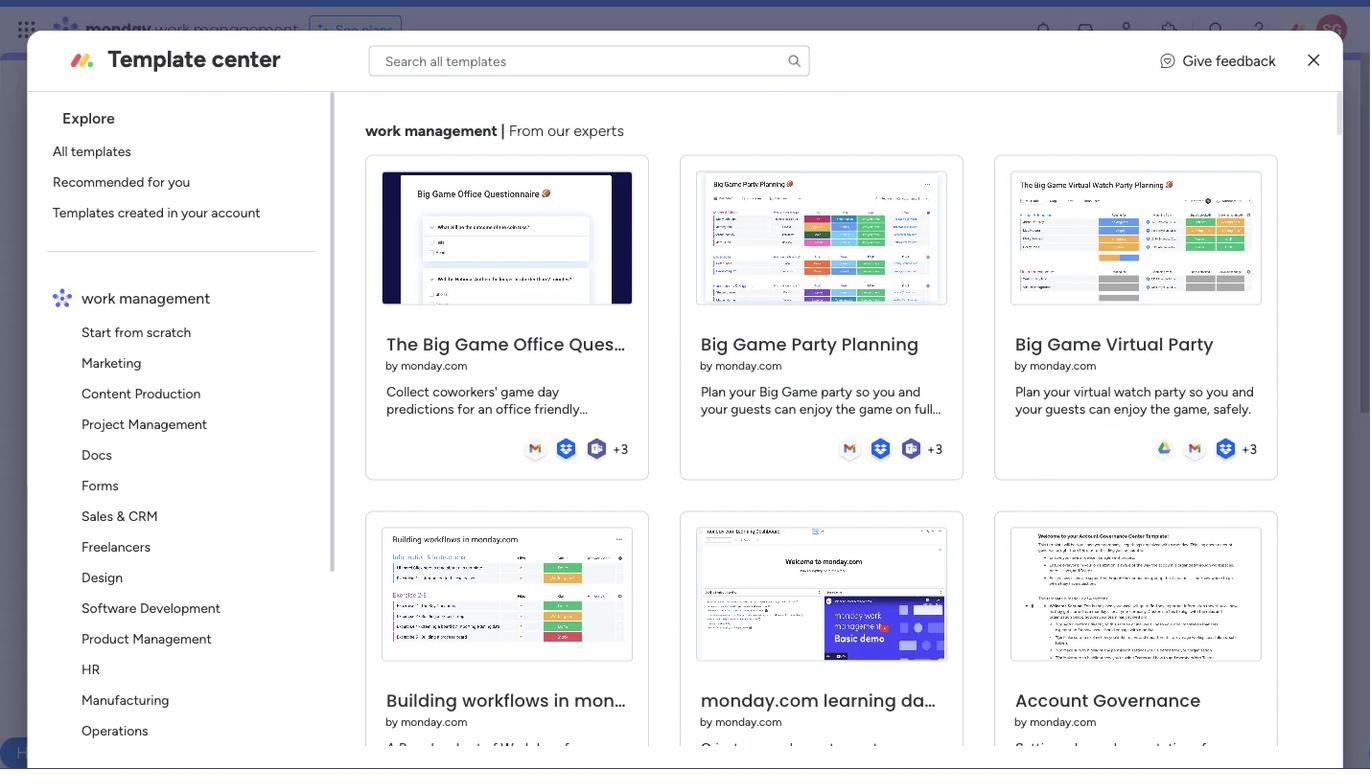 Task type: describe. For each thing, give the bounding box(es) containing it.
see plans button
[[309, 15, 402, 44]]

learning
[[823, 689, 896, 713]]

management inside welcome to work management
[[340, 121, 522, 158]]

3 for planning
[[935, 441, 942, 457]]

monday.com inside big game party planning by monday.com
[[715, 359, 781, 373]]

in inside manage and run all aspects of your work in one unified place. from everyday tasks, to advanced projects, and processes, monday work management allows you to connect the dots, work smarter, and achieve shared goals.
[[469, 298, 480, 314]]

by inside account governance by monday.com
[[1014, 715, 1027, 729]]

recommended
[[52, 174, 144, 190]]

+ for office
[[612, 441, 620, 457]]

template
[[108, 45, 206, 73]]

monday.com inside the big game office questionnaire by monday.com
[[400, 359, 467, 373]]

the inside manage and run all aspects of your work in one unified place. from everyday tasks, to advanced projects, and processes, monday work management allows you to connect the dots, work smarter, and achieve shared goals.
[[225, 338, 245, 354]]

projects,
[[286, 318, 339, 334]]

smarter,
[[314, 338, 363, 354]]

tasks,
[[684, 298, 718, 314]]

getting
[[274, 489, 333, 510]]

office
[[513, 332, 564, 357]]

and inside plan your virtual watch party so you and your guests can enjoy the game, safely.
[[1231, 384, 1254, 400]]

party inside big game party planning by monday.com
[[791, 332, 837, 357]]

content production
[[81, 386, 200, 402]]

started
[[337, 489, 392, 510]]

work management templates element
[[47, 317, 330, 770]]

start from scratch
[[81, 325, 191, 341]]

inbox image
[[1076, 20, 1095, 39]]

templates inside explore element
[[71, 143, 131, 160]]

manage and run all aspects of your work in one unified place. from everyday tasks, to advanced projects, and processes, monday work management allows you to connect the dots, work smarter, and achieve shared goals.
[[225, 298, 734, 354]]

product management
[[81, 631, 211, 648]]

+ for party
[[1241, 441, 1249, 457]]

party for planning
[[820, 384, 852, 400]]

predictions
[[386, 401, 454, 417]]

management inside button
[[321, 383, 400, 399]]

see
[[335, 22, 358, 38]]

you inside plan your virtual watch party so you and your guests can enjoy the game, safely.
[[1206, 384, 1228, 400]]

an
[[478, 401, 492, 417]]

sales & crm
[[81, 509, 157, 525]]

crm
[[128, 509, 157, 525]]

your inside manage and run all aspects of your work in one unified place. from everyday tasks, to advanced projects, and processes, monday work management allows you to connect the dots, work smarter, and achieve shared goals.
[[407, 298, 433, 314]]

and down aspects
[[343, 318, 365, 334]]

development
[[140, 601, 220, 617]]

processes,
[[368, 318, 432, 334]]

+ 3 for planning
[[926, 441, 942, 457]]

from inside manage and run all aspects of your work in one unified place. from everyday tasks, to advanced projects, and processes, monday work management allows you to connect the dots, work smarter, and achieve shared goals.
[[592, 298, 623, 314]]

work inside the explore work management templates button
[[288, 383, 318, 399]]

collect
[[386, 384, 429, 400]]

getting started with work management button
[[202, 462, 1159, 538]]

v2 user feedback image
[[1161, 50, 1175, 72]]

competition.
[[386, 418, 462, 434]]

enjoy for virtual
[[1113, 401, 1147, 417]]

big inside the big game office questionnaire by monday.com
[[422, 332, 450, 357]]

monday.com inside button
[[400, 715, 467, 729]]

help
[[16, 744, 51, 764]]

monday.com inside account governance by monday.com
[[1029, 715, 1096, 729]]

scratch
[[146, 325, 191, 341]]

feedback
[[1216, 52, 1276, 69]]

center
[[212, 45, 281, 73]]

the for big game party planning
[[835, 401, 855, 417]]

planning
[[841, 332, 918, 357]]

game inside collect coworkers' game day predictions for an office friendly competition.
[[500, 384, 534, 400]]

by inside the big game office questionnaire by monday.com
[[385, 359, 398, 373]]

game,
[[1173, 401, 1210, 417]]

monday.com inside big game virtual party by monday.com
[[1029, 359, 1096, 373]]

give
[[1183, 52, 1212, 69]]

welcome
[[264, 108, 329, 126]]

3 for office
[[620, 441, 628, 457]]

manage
[[225, 298, 273, 314]]

on
[[895, 401, 911, 417]]

the
[[386, 332, 418, 357]]

see plans
[[335, 22, 393, 38]]

collect coworkers' game day predictions for an office friendly competition.
[[386, 384, 579, 434]]

+ 3 for party
[[1241, 441, 1257, 457]]

welcome to work management
[[264, 108, 522, 158]]

2 horizontal spatial to
[[721, 298, 734, 314]]

getting started with work management
[[274, 489, 578, 510]]

advanced
[[225, 318, 283, 334]]

all templates
[[52, 143, 131, 160]]

management for project management
[[128, 417, 207, 433]]

virtual
[[1105, 332, 1163, 357]]

explore element
[[47, 136, 330, 228]]

product
[[81, 631, 129, 648]]

one
[[483, 298, 506, 314]]

by inside big game party planning by monday.com
[[699, 359, 712, 373]]

&
[[116, 509, 125, 525]]

safely.
[[1213, 401, 1251, 417]]

so for party
[[1189, 384, 1203, 400]]

plan your big game party so you and your guests can enjoy the game on full stomachs.
[[700, 384, 932, 434]]

marketing
[[81, 355, 141, 372]]

monday.com learning dashboard by monday.com
[[699, 689, 998, 729]]

3 for party
[[1249, 441, 1257, 457]]

project management
[[81, 417, 207, 433]]

and down processes,
[[366, 338, 388, 354]]

explore for explore work management templates
[[240, 383, 285, 399]]

virtual
[[1073, 384, 1110, 400]]

monday work management
[[85, 19, 298, 40]]

everyday
[[626, 298, 681, 314]]

day
[[537, 384, 559, 400]]

and left run
[[276, 298, 298, 314]]

help button
[[0, 738, 67, 770]]

and inside plan your big game party so you and your guests can enjoy the game on full stomachs.
[[898, 384, 920, 400]]

templates
[[52, 205, 114, 221]]

design
[[81, 570, 122, 586]]

of
[[391, 298, 403, 314]]

explore for explore
[[62, 109, 115, 127]]

game inside plan your big game party so you and your guests can enjoy the game on full stomachs.
[[781, 384, 817, 400]]

game inside plan your big game party so you and your guests can enjoy the game on full stomachs.
[[859, 401, 892, 417]]

by monday.com button
[[365, 512, 649, 770]]

the for big game virtual party
[[1150, 401, 1170, 417]]

you inside manage and run all aspects of your work in one unified place. from everyday tasks, to advanced projects, and processes, monday work management allows you to connect the dots, work smarter, and achieve shared goals.
[[642, 318, 665, 334]]

by monday.com
[[385, 715, 467, 729]]

0 vertical spatial from
[[508, 122, 543, 140]]

all
[[324, 298, 337, 314]]

can for party
[[774, 401, 796, 417]]

recommended for you
[[52, 174, 190, 190]]

in inside explore element
[[167, 205, 177, 221]]

give feedback
[[1183, 52, 1276, 69]]

from
[[114, 325, 143, 341]]

template center
[[108, 45, 281, 73]]

production
[[134, 386, 200, 402]]



Task type: locate. For each thing, give the bounding box(es) containing it.
2 horizontal spatial + 3
[[1241, 441, 1257, 457]]

2 3 from the left
[[935, 441, 942, 457]]

guests for virtual
[[1045, 401, 1085, 417]]

the left 'on'
[[835, 401, 855, 417]]

party up plan your big game party so you and your guests can enjoy the game on full stomachs.
[[791, 332, 837, 357]]

party
[[820, 384, 852, 400], [1154, 384, 1185, 400]]

0 horizontal spatial so
[[855, 384, 869, 400]]

work management product
[[279, 246, 488, 267]]

+ 3 down 'full'
[[926, 441, 942, 457]]

operations
[[81, 723, 148, 740]]

3 + from the left
[[1241, 441, 1249, 457]]

the left game,
[[1150, 401, 1170, 417]]

game up virtual
[[1047, 332, 1101, 357]]

1 3 from the left
[[620, 441, 628, 457]]

0 horizontal spatial the
[[225, 338, 245, 354]]

list box containing explore
[[35, 92, 334, 770]]

1 horizontal spatial monday
[[435, 318, 484, 334]]

for up templates created in your account
[[147, 174, 164, 190]]

1 vertical spatial for
[[457, 401, 474, 417]]

1 horizontal spatial can
[[1089, 401, 1110, 417]]

goals.
[[485, 338, 519, 354]]

templates up predictions
[[403, 383, 463, 399]]

by inside by monday.com button
[[385, 715, 398, 729]]

enjoy inside plan your virtual watch party so you and your guests can enjoy the game, safely.
[[1113, 401, 1147, 417]]

big game virtual party by monday.com
[[1014, 332, 1213, 373]]

2 so from the left
[[1189, 384, 1203, 400]]

0 horizontal spatial game
[[500, 384, 534, 400]]

3 3 from the left
[[1249, 441, 1257, 457]]

you up templates created in your account
[[168, 174, 190, 190]]

you inside plan your big game party so you and your guests can enjoy the game on full stomachs.
[[873, 384, 895, 400]]

dashboard
[[901, 689, 998, 713]]

templates
[[71, 143, 131, 160], [403, 383, 463, 399]]

your inside explore element
[[181, 205, 207, 221]]

+ up getting started with work management dropdown button
[[612, 441, 620, 457]]

account
[[211, 205, 260, 221]]

1 horizontal spatial +
[[926, 441, 935, 457]]

game
[[454, 332, 508, 357], [732, 332, 786, 357], [1047, 332, 1101, 357], [781, 384, 817, 400]]

guests for party
[[730, 401, 771, 417]]

2 plan from the left
[[1015, 384, 1040, 400]]

enjoy for party
[[799, 401, 832, 417]]

0 horizontal spatial + 3
[[612, 441, 628, 457]]

3
[[620, 441, 628, 457], [935, 441, 942, 457], [1249, 441, 1257, 457]]

the inside plan your virtual watch party so you and your guests can enjoy the game, safely.
[[1150, 401, 1170, 417]]

close image
[[1308, 54, 1320, 68]]

monday up "shared"
[[435, 318, 484, 334]]

big inside plan your big game party so you and your guests can enjoy the game on full stomachs.
[[759, 384, 778, 400]]

content
[[81, 386, 131, 402]]

the down advanced
[[225, 338, 245, 354]]

0 horizontal spatial templates
[[71, 143, 131, 160]]

can inside plan your virtual watch party so you and your guests can enjoy the game, safely.
[[1089, 401, 1110, 417]]

you down planning
[[873, 384, 895, 400]]

you
[[168, 174, 190, 190], [642, 318, 665, 334], [873, 384, 895, 400], [1206, 384, 1228, 400]]

plan inside plan your big game party so you and your guests can enjoy the game on full stomachs.
[[700, 384, 725, 400]]

game down the one on the left top
[[454, 332, 508, 357]]

0 vertical spatial in
[[167, 205, 177, 221]]

0 horizontal spatial in
[[167, 205, 177, 221]]

game inside big game party planning by monday.com
[[732, 332, 786, 357]]

1 vertical spatial management
[[132, 631, 211, 648]]

0 vertical spatial explore
[[62, 109, 115, 127]]

Search all templates search field
[[369, 46, 810, 76]]

so inside plan your virtual watch party so you and your guests can enjoy the game, safely.
[[1189, 384, 1203, 400]]

party inside plan your big game party so you and your guests can enjoy the game on full stomachs.
[[820, 384, 852, 400]]

2 enjoy from the left
[[1113, 401, 1147, 417]]

list box
[[35, 92, 334, 770]]

0 vertical spatial templates
[[71, 143, 131, 160]]

invite members image
[[1118, 20, 1137, 39]]

work management | from our experts
[[365, 122, 624, 140]]

+ for planning
[[926, 441, 935, 457]]

+ 3 up getting started with work management dropdown button
[[612, 441, 628, 457]]

1 vertical spatial templates
[[403, 383, 463, 399]]

help image
[[1249, 20, 1268, 39]]

explore inside heading
[[62, 109, 115, 127]]

enjoy
[[799, 401, 832, 417], [1113, 401, 1147, 417]]

search image
[[787, 53, 802, 69]]

1 horizontal spatial in
[[469, 298, 480, 314]]

0 horizontal spatial for
[[147, 174, 164, 190]]

by inside 'monday.com learning dashboard by monday.com'
[[699, 715, 712, 729]]

can inside plan your big game party so you and your guests can enjoy the game on full stomachs.
[[774, 401, 796, 417]]

+ down safely.
[[1241, 441, 1249, 457]]

sales
[[81, 509, 113, 525]]

1 horizontal spatial game
[[859, 401, 892, 417]]

1 horizontal spatial guests
[[1045, 401, 1085, 417]]

guests inside plan your big game party so you and your guests can enjoy the game on full stomachs.
[[730, 401, 771, 417]]

monday up template
[[85, 19, 151, 40]]

0 horizontal spatial to
[[332, 108, 347, 126]]

place.
[[554, 298, 589, 314]]

1 guests from the left
[[730, 401, 771, 417]]

work
[[155, 19, 189, 40], [264, 121, 332, 158], [365, 122, 400, 140], [279, 246, 316, 267], [81, 289, 115, 307], [437, 298, 466, 314], [487, 318, 516, 334], [281, 338, 311, 354], [288, 383, 318, 399], [435, 489, 472, 510]]

plan inside plan your virtual watch party so you and your guests can enjoy the game, safely.
[[1015, 384, 1040, 400]]

manufacturing
[[81, 693, 169, 709]]

product
[[426, 246, 488, 267]]

plan for big game virtual party
[[1015, 384, 1040, 400]]

1 vertical spatial game
[[859, 401, 892, 417]]

explore up all templates
[[62, 109, 115, 127]]

1 vertical spatial in
[[469, 298, 480, 314]]

game up plan your big game party so you and your guests can enjoy the game on full stomachs.
[[732, 332, 786, 357]]

1 vertical spatial from
[[592, 298, 623, 314]]

in left the one on the left top
[[469, 298, 480, 314]]

can
[[774, 401, 796, 417], [1089, 401, 1110, 417]]

1 + from the left
[[612, 441, 620, 457]]

1 horizontal spatial enjoy
[[1113, 401, 1147, 417]]

guests down virtual
[[1045, 401, 1085, 417]]

by
[[385, 359, 398, 373], [699, 359, 712, 373], [1014, 359, 1027, 373], [385, 715, 398, 729], [699, 715, 712, 729], [1014, 715, 1027, 729]]

enjoy inside plan your big game party so you and your guests can enjoy the game on full stomachs.
[[799, 401, 832, 417]]

0 horizontal spatial +
[[612, 441, 620, 457]]

can down virtual
[[1089, 401, 1110, 417]]

dots,
[[248, 338, 278, 354]]

explore
[[62, 109, 115, 127], [240, 383, 285, 399]]

0 vertical spatial for
[[147, 174, 164, 190]]

management inside dropdown button
[[476, 489, 578, 510]]

plan left virtual
[[1015, 384, 1040, 400]]

the big game office questionnaire by monday.com
[[385, 332, 693, 373]]

0 vertical spatial to
[[332, 108, 347, 126]]

sam green image
[[1316, 14, 1347, 45]]

the inside plan your big game party so you and your guests can enjoy the game on full stomachs.
[[835, 401, 855, 417]]

and up safely.
[[1231, 384, 1254, 400]]

guests
[[730, 401, 771, 417], [1045, 401, 1085, 417]]

1 horizontal spatial explore
[[240, 383, 285, 399]]

allows
[[602, 318, 639, 334]]

game down big game party planning by monday.com
[[781, 384, 817, 400]]

management down development
[[132, 631, 211, 648]]

0 horizontal spatial explore
[[62, 109, 115, 127]]

you down the everyday at the left top of page
[[642, 318, 665, 334]]

software
[[81, 601, 136, 617]]

2 horizontal spatial the
[[1150, 401, 1170, 417]]

0 vertical spatial management
[[128, 417, 207, 433]]

1 horizontal spatial plan
[[1015, 384, 1040, 400]]

+
[[612, 441, 620, 457], [926, 441, 935, 457], [1241, 441, 1249, 457]]

guests inside plan your virtual watch party so you and your guests can enjoy the game, safely.
[[1045, 401, 1085, 417]]

account governance by monday.com
[[1014, 689, 1200, 729]]

software development
[[81, 601, 220, 617]]

management inside manage and run all aspects of your work in one unified place. from everyday tasks, to advanced projects, and processes, monday work management allows you to connect the dots, work smarter, and achieve shared goals.
[[519, 318, 599, 334]]

2 horizontal spatial 3
[[1249, 441, 1257, 457]]

the
[[225, 338, 245, 354], [835, 401, 855, 417], [1150, 401, 1170, 417]]

+ 3 for office
[[612, 441, 628, 457]]

your
[[181, 205, 207, 221], [407, 298, 433, 314], [729, 384, 756, 400], [1043, 384, 1070, 400], [700, 401, 727, 417], [1015, 401, 1042, 417]]

1 so from the left
[[855, 384, 869, 400]]

party inside big game virtual party by monday.com
[[1168, 332, 1213, 357]]

can for virtual
[[1089, 401, 1110, 417]]

0 horizontal spatial monday
[[85, 19, 151, 40]]

in
[[167, 205, 177, 221], [469, 298, 480, 314]]

search everything image
[[1207, 20, 1226, 39]]

project
[[81, 417, 124, 433]]

explore inside button
[[240, 383, 285, 399]]

explore work management templates
[[240, 383, 463, 399]]

2 horizontal spatial +
[[1241, 441, 1249, 457]]

in right 'created'
[[167, 205, 177, 221]]

management
[[128, 417, 207, 433], [132, 631, 211, 648]]

0 horizontal spatial party
[[820, 384, 852, 400]]

game up office
[[500, 384, 534, 400]]

explore work management templates button
[[225, 376, 479, 407]]

with
[[397, 489, 430, 510]]

start
[[81, 325, 111, 341]]

for down coworkers'
[[457, 401, 474, 417]]

+ 3 down safely.
[[1241, 441, 1257, 457]]

enjoy down big game party planning by monday.com
[[799, 401, 832, 417]]

and
[[276, 298, 298, 314], [343, 318, 365, 334], [366, 338, 388, 354], [898, 384, 920, 400], [1231, 384, 1254, 400]]

full
[[914, 401, 932, 417]]

governance
[[1093, 689, 1200, 713]]

1 party from the left
[[791, 332, 837, 357]]

party down big game party planning by monday.com
[[820, 384, 852, 400]]

give feedback link
[[1161, 50, 1276, 72]]

0 horizontal spatial can
[[774, 401, 796, 417]]

guests up stomachs.
[[730, 401, 771, 417]]

and up 'on'
[[898, 384, 920, 400]]

for inside explore element
[[147, 174, 164, 190]]

0 vertical spatial game
[[500, 384, 534, 400]]

game inside big game virtual party by monday.com
[[1047, 332, 1101, 357]]

work inside getting started with work management dropdown button
[[435, 489, 472, 510]]

monday inside manage and run all aspects of your work in one unified place. from everyday tasks, to advanced projects, and processes, monday work management allows you to connect the dots, work smarter, and achieve shared goals.
[[435, 318, 484, 334]]

explore heading
[[47, 92, 330, 136]]

connect
[[684, 318, 734, 334]]

to down the everyday at the left top of page
[[668, 318, 681, 334]]

so up game,
[[1189, 384, 1203, 400]]

plan up stomachs.
[[700, 384, 725, 400]]

notifications image
[[1034, 20, 1053, 39]]

so inside plan your big game party so you and your guests can enjoy the game on full stomachs.
[[855, 384, 869, 400]]

1 horizontal spatial 3
[[935, 441, 942, 457]]

so down planning
[[855, 384, 869, 400]]

select product image
[[17, 20, 36, 39]]

1 vertical spatial to
[[721, 298, 734, 314]]

docs
[[81, 447, 112, 464]]

management down production
[[128, 417, 207, 433]]

2 party from the left
[[1154, 384, 1185, 400]]

apps image
[[1160, 20, 1179, 39]]

1 + 3 from the left
[[612, 441, 628, 457]]

party up game,
[[1154, 384, 1185, 400]]

templates inside button
[[403, 383, 463, 399]]

coworkers'
[[432, 384, 497, 400]]

0 horizontal spatial 3
[[620, 441, 628, 457]]

watch
[[1114, 384, 1151, 400]]

party for party
[[1154, 384, 1185, 400]]

game left 'on'
[[859, 401, 892, 417]]

plans
[[361, 22, 393, 38]]

1 vertical spatial monday
[[435, 318, 484, 334]]

monday.com
[[400, 359, 467, 373], [715, 359, 781, 373], [1029, 359, 1096, 373], [700, 689, 818, 713], [400, 715, 467, 729], [715, 715, 781, 729], [1029, 715, 1096, 729]]

aspects
[[340, 298, 387, 314]]

plan for big game party planning
[[700, 384, 725, 400]]

work inside list box
[[81, 289, 115, 307]]

templates created in your account
[[52, 205, 260, 221]]

1 horizontal spatial to
[[668, 318, 681, 334]]

explore down dots,
[[240, 383, 285, 399]]

2 + from the left
[[926, 441, 935, 457]]

1 enjoy from the left
[[799, 401, 832, 417]]

you inside explore element
[[168, 174, 190, 190]]

1 plan from the left
[[700, 384, 725, 400]]

to
[[332, 108, 347, 126], [721, 298, 734, 314], [668, 318, 681, 334]]

to right welcome
[[332, 108, 347, 126]]

1 horizontal spatial party
[[1154, 384, 1185, 400]]

friendly
[[534, 401, 579, 417]]

0 horizontal spatial plan
[[700, 384, 725, 400]]

from up allows at the top left of the page
[[592, 298, 623, 314]]

2 party from the left
[[1168, 332, 1213, 357]]

party right "virtual"
[[1168, 332, 1213, 357]]

for inside collect coworkers' game day predictions for an office friendly competition.
[[457, 401, 474, 417]]

to inside welcome to work management
[[332, 108, 347, 126]]

1 horizontal spatial for
[[457, 401, 474, 417]]

work inside welcome to work management
[[264, 121, 332, 158]]

forms
[[81, 478, 118, 494]]

management for product management
[[132, 631, 211, 648]]

1 horizontal spatial + 3
[[926, 441, 942, 457]]

2 vertical spatial to
[[668, 318, 681, 334]]

all
[[52, 143, 67, 160]]

big inside big game virtual party by monday.com
[[1015, 332, 1042, 357]]

0 vertical spatial monday
[[85, 19, 151, 40]]

2 + 3 from the left
[[926, 441, 942, 457]]

1 horizontal spatial party
[[1168, 332, 1213, 357]]

stomachs.
[[700, 418, 762, 434]]

|
[[501, 122, 505, 140]]

party inside plan your virtual watch party so you and your guests can enjoy the game, safely.
[[1154, 384, 1185, 400]]

+ 3
[[612, 441, 628, 457], [926, 441, 942, 457], [1241, 441, 1257, 457]]

you up safely.
[[1206, 384, 1228, 400]]

None search field
[[369, 46, 810, 76]]

so for planning
[[855, 384, 869, 400]]

run
[[301, 298, 321, 314]]

2 can from the left
[[1089, 401, 1110, 417]]

1 can from the left
[[774, 401, 796, 417]]

0 horizontal spatial guests
[[730, 401, 771, 417]]

1 vertical spatial explore
[[240, 383, 285, 399]]

from right |
[[508, 122, 543, 140]]

party
[[791, 332, 837, 357], [1168, 332, 1213, 357]]

achieve
[[392, 338, 438, 354]]

2 guests from the left
[[1045, 401, 1085, 417]]

to right tasks,
[[721, 298, 734, 314]]

+ down 'full'
[[926, 441, 935, 457]]

1 horizontal spatial from
[[592, 298, 623, 314]]

freelancers
[[81, 539, 150, 556]]

0 horizontal spatial party
[[791, 332, 837, 357]]

game inside the big game office questionnaire by monday.com
[[454, 332, 508, 357]]

our
[[547, 122, 569, 140]]

by inside big game virtual party by monday.com
[[1014, 359, 1027, 373]]

big inside big game party planning by monday.com
[[700, 332, 728, 357]]

3 + 3 from the left
[[1241, 441, 1257, 457]]

0 horizontal spatial enjoy
[[799, 401, 832, 417]]

big game party planning by monday.com
[[699, 332, 918, 373]]

0 horizontal spatial from
[[508, 122, 543, 140]]

enjoy down watch
[[1113, 401, 1147, 417]]

can down big game party planning by monday.com
[[774, 401, 796, 417]]

1 party from the left
[[820, 384, 852, 400]]

1 horizontal spatial templates
[[403, 383, 463, 399]]

created
[[117, 205, 164, 221]]

1 horizontal spatial so
[[1189, 384, 1203, 400]]

templates up recommended
[[71, 143, 131, 160]]

1 horizontal spatial the
[[835, 401, 855, 417]]



Task type: vqa. For each thing, say whether or not it's contained in the screenshot.
New Item button
no



